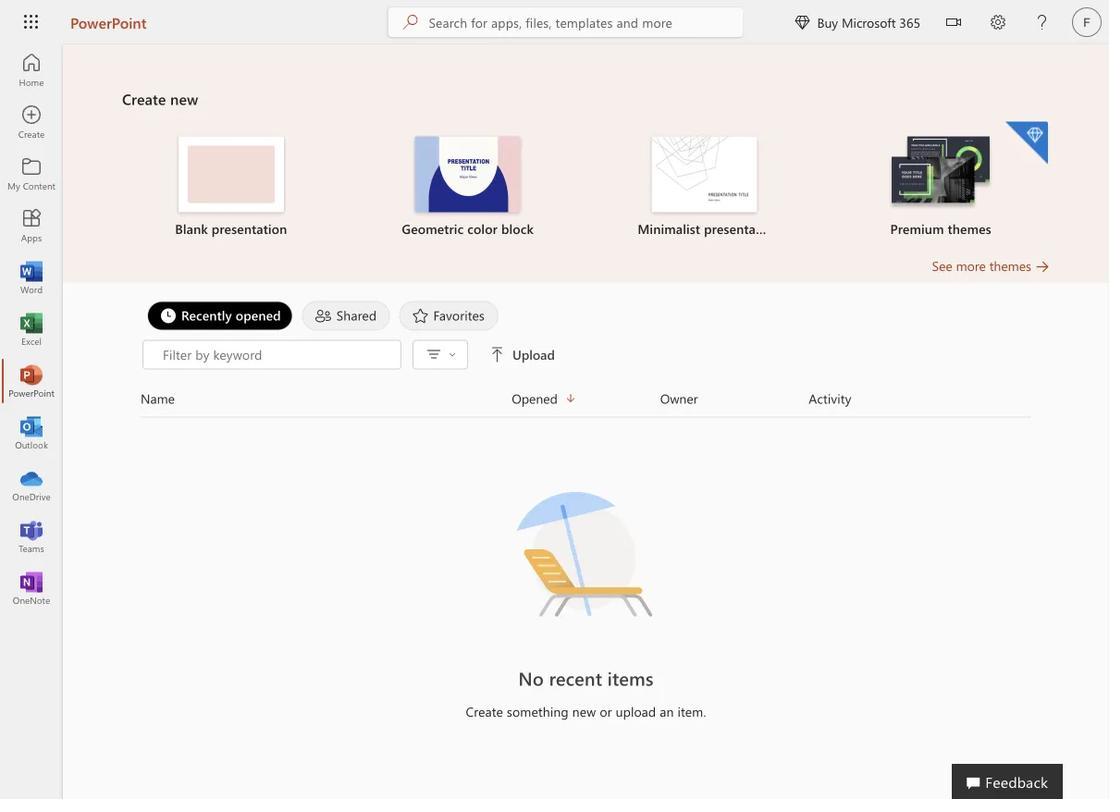 Task type: describe. For each thing, give the bounding box(es) containing it.
block
[[501, 220, 534, 237]]

create image
[[22, 113, 41, 131]]

presentation for blank presentation
[[212, 220, 287, 237]]

item.
[[678, 703, 706, 720]]

opened
[[512, 390, 558, 407]]

geometric color block element
[[361, 136, 575, 238]]

outlook image
[[22, 424, 41, 442]]

blank presentation element
[[124, 136, 338, 238]]

minimalist presentation
[[638, 220, 780, 237]]

buy
[[817, 13, 838, 31]]

create something new or upload an item.
[[466, 703, 706, 720]]

color
[[467, 220, 498, 237]]

create for create new
[[122, 89, 166, 109]]

empty state icon image
[[503, 470, 669, 636]]

blank
[[175, 220, 208, 237]]

row containing name
[[141, 388, 1032, 418]]

word image
[[22, 268, 41, 287]]

geometric color block
[[402, 220, 534, 237]]

premium themes image
[[888, 136, 994, 211]]

see more themes
[[932, 257, 1032, 274]]

tab list containing recently opened
[[142, 301, 1030, 331]]

upload
[[513, 346, 555, 363]]

no
[[519, 666, 544, 691]]

shared
[[337, 307, 377, 324]]

excel image
[[22, 320, 41, 339]]

upload
[[616, 703, 656, 720]]

create something new or upload an item. status
[[363, 703, 809, 721]]

more
[[956, 257, 986, 274]]


[[490, 347, 505, 362]]

 button
[[932, 0, 976, 48]]

recently opened
[[181, 307, 281, 324]]

365
[[900, 13, 921, 31]]

Search box. Suggestions appear as you type. search field
[[429, 7, 743, 37]]

blank presentation
[[175, 220, 287, 237]]

no recent items
[[519, 666, 654, 691]]

powerpoint
[[70, 12, 147, 32]]

microsoft
[[842, 13, 896, 31]]

feedback button
[[952, 764, 1063, 799]]

apps image
[[22, 217, 41, 235]]

geometric color block image
[[415, 136, 521, 212]]

teams image
[[22, 527, 41, 546]]

opened
[[236, 307, 281, 324]]

name
[[141, 390, 175, 407]]

presentation for minimalist presentation
[[704, 220, 780, 237]]

powerpoint banner
[[0, 0, 1109, 48]]

f
[[1084, 15, 1091, 29]]

recently opened tab
[[142, 301, 298, 331]]

shared element
[[302, 301, 390, 331]]

favorites
[[433, 307, 485, 324]]

upload status
[[142, 340, 1011, 370]]

an
[[660, 703, 674, 720]]

0 horizontal spatial new
[[170, 89, 198, 109]]

owner
[[660, 390, 698, 407]]

minimalist
[[638, 220, 701, 237]]

minimalist presentation image
[[652, 136, 757, 212]]



Task type: locate. For each thing, give the bounding box(es) containing it.
1 vertical spatial new
[[572, 703, 596, 720]]


[[449, 351, 456, 359]]

create inside create something new or upload an item. "status"
[[466, 703, 503, 720]]

create new
[[122, 89, 198, 109]]

new
[[170, 89, 198, 109], [572, 703, 596, 720]]

1 horizontal spatial create
[[466, 703, 503, 720]]

presentation right blank
[[212, 220, 287, 237]]

recently
[[181, 307, 232, 324]]

1 presentation from the left
[[212, 220, 287, 237]]

geometric
[[402, 220, 464, 237]]

feedback
[[986, 772, 1048, 792]]

see more themes button
[[932, 257, 1050, 275]]

or
[[600, 703, 612, 720]]

create
[[122, 89, 166, 109], [466, 703, 503, 720]]

minimalist presentation element
[[597, 136, 812, 238]]

 upload
[[490, 346, 555, 363]]

new inside "status"
[[572, 703, 596, 720]]

 buy microsoft 365
[[795, 13, 921, 31]]

themes up more
[[948, 220, 992, 237]]

my content image
[[22, 165, 41, 183]]

1 horizontal spatial new
[[572, 703, 596, 720]]

name button
[[141, 388, 512, 409]]

1 vertical spatial themes
[[990, 257, 1032, 274]]

premium templates diamond image
[[1006, 122, 1048, 164]]

premium themes
[[891, 220, 992, 237]]

onedrive image
[[22, 476, 41, 494]]

premium themes element
[[834, 122, 1048, 238]]

owner button
[[660, 388, 809, 409]]

onenote image
[[22, 579, 41, 598]]

0 vertical spatial create
[[122, 89, 166, 109]]

presentation down 'minimalist presentation' image
[[704, 220, 780, 237]]

see
[[932, 257, 953, 274]]

something
[[507, 703, 569, 720]]

f button
[[1065, 0, 1109, 44]]

0 horizontal spatial presentation
[[212, 220, 287, 237]]

no recent items status
[[363, 666, 809, 692]]

powerpoint image
[[22, 372, 41, 390]]

activity, column 4 of 4 column header
[[809, 388, 1032, 409]]

 button
[[419, 342, 462, 368]]

row
[[141, 388, 1032, 418]]

favorites element
[[399, 301, 499, 331]]


[[947, 15, 961, 30]]

tab list
[[142, 301, 1030, 331]]

1 horizontal spatial presentation
[[704, 220, 780, 237]]


[[795, 15, 810, 30]]

0 vertical spatial themes
[[948, 220, 992, 237]]

themes right more
[[990, 257, 1032, 274]]

shared tab
[[298, 301, 395, 331]]

home image
[[22, 61, 41, 80]]

None search field
[[388, 7, 743, 37]]

activity
[[809, 390, 852, 407]]

create down the powerpoint
[[122, 89, 166, 109]]

premium
[[891, 220, 944, 237]]

2 presentation from the left
[[704, 220, 780, 237]]

0 horizontal spatial create
[[122, 89, 166, 109]]

create for create something new or upload an item.
[[466, 703, 503, 720]]

themes
[[948, 220, 992, 237], [990, 257, 1032, 274]]

presentation
[[212, 220, 287, 237], [704, 220, 780, 237]]

recent
[[549, 666, 602, 691]]

create left something
[[466, 703, 503, 720]]

Filter by keyword text field
[[161, 346, 391, 364]]

navigation
[[0, 44, 63, 614]]

recently opened element
[[147, 301, 293, 331]]

none search field inside powerpoint banner
[[388, 7, 743, 37]]

opened button
[[512, 388, 660, 409]]

themes inside button
[[990, 257, 1032, 274]]

0 vertical spatial new
[[170, 89, 198, 109]]

items
[[608, 666, 654, 691]]

1 vertical spatial create
[[466, 703, 503, 720]]

favorites tab
[[395, 301, 503, 331]]



Task type: vqa. For each thing, say whether or not it's contained in the screenshot.
OneNote Icon at the bottom left
yes



